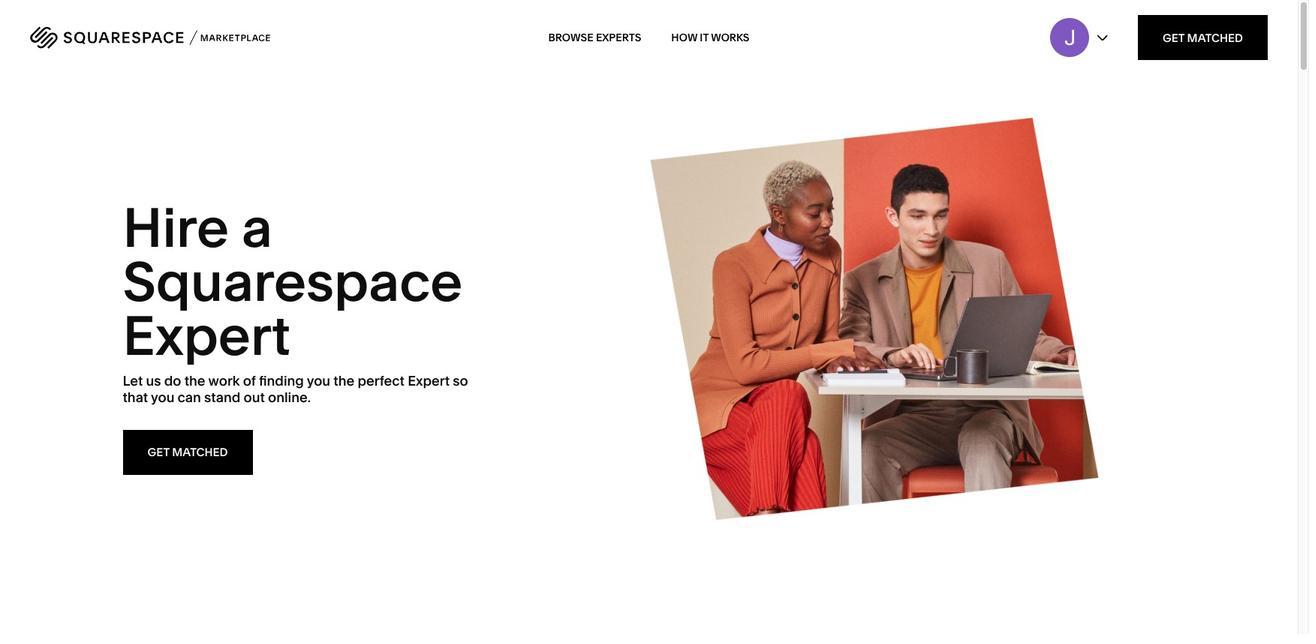 Task type: vqa. For each thing, say whether or not it's contained in the screenshot.
Products button
no



Task type: describe. For each thing, give the bounding box(es) containing it.
browse
[[548, 31, 594, 44]]

works
[[711, 31, 750, 44]]

finding
[[259, 373, 304, 390]]

perfect
[[358, 373, 405, 390]]

how it works
[[671, 31, 750, 44]]

0 vertical spatial expert
[[123, 303, 291, 369]]

browse experts
[[548, 31, 641, 44]]

work
[[208, 373, 240, 390]]

1 vertical spatial get matched
[[148, 445, 228, 460]]

0 vertical spatial get matched link
[[1138, 15, 1268, 60]]

0 horizontal spatial you
[[151, 389, 174, 406]]

experts
[[596, 31, 641, 44]]

how it works link
[[671, 17, 750, 59]]

that
[[123, 389, 148, 406]]

0 vertical spatial get
[[1163, 30, 1185, 45]]

browse experts link
[[548, 17, 641, 59]]

0 horizontal spatial get
[[148, 445, 169, 460]]

let
[[123, 373, 143, 390]]

do
[[164, 373, 181, 390]]

how
[[671, 31, 698, 44]]



Task type: locate. For each thing, give the bounding box(es) containing it.
1 horizontal spatial get matched link
[[1138, 15, 1268, 60]]

online.
[[268, 389, 311, 406]]

0 vertical spatial matched
[[1187, 30, 1243, 45]]

1 vertical spatial get
[[148, 445, 169, 460]]

us
[[146, 373, 161, 390]]

expert
[[123, 303, 291, 369], [408, 373, 450, 390]]

1 the from the left
[[184, 373, 205, 390]]

the right the do
[[184, 373, 205, 390]]

hire a squarespace expert let us do the work of finding you the perfect expert so that you can stand out online.
[[123, 195, 468, 406]]

1 horizontal spatial get
[[1163, 30, 1185, 45]]

squarespace
[[123, 249, 463, 315]]

you
[[307, 373, 330, 390], [151, 389, 174, 406]]

1 horizontal spatial expert
[[408, 373, 450, 390]]

get matched link
[[1138, 15, 1268, 60], [123, 430, 253, 475]]

squarespace marketplace image
[[30, 26, 270, 49]]

0 horizontal spatial get matched
[[148, 445, 228, 460]]

out
[[244, 389, 265, 406]]

1 vertical spatial matched
[[172, 445, 228, 460]]

matched
[[1187, 30, 1243, 45], [172, 445, 228, 460]]

0 horizontal spatial expert
[[123, 303, 291, 369]]

0 horizontal spatial matched
[[172, 445, 228, 460]]

1 vertical spatial get matched link
[[123, 430, 253, 475]]

a
[[242, 195, 272, 261]]

can
[[178, 389, 201, 406]]

2 the from the left
[[334, 373, 355, 390]]

1 horizontal spatial you
[[307, 373, 330, 390]]

the left perfect
[[334, 373, 355, 390]]

get
[[1163, 30, 1185, 45], [148, 445, 169, 460]]

so
[[453, 373, 468, 390]]

1 horizontal spatial get matched
[[1163, 30, 1243, 45]]

expert left so
[[408, 373, 450, 390]]

expert up work
[[123, 303, 291, 369]]

1 horizontal spatial matched
[[1187, 30, 1243, 45]]

it
[[700, 31, 709, 44]]

0 horizontal spatial the
[[184, 373, 205, 390]]

of
[[243, 373, 256, 390]]

you right finding
[[307, 373, 330, 390]]

the
[[184, 373, 205, 390], [334, 373, 355, 390]]

stand
[[204, 389, 240, 406]]

hire
[[123, 195, 229, 261]]

1 vertical spatial expert
[[408, 373, 450, 390]]

get matched
[[1163, 30, 1243, 45], [148, 445, 228, 460]]

1 horizontal spatial the
[[334, 373, 355, 390]]

you left "can"
[[151, 389, 174, 406]]

0 horizontal spatial get matched link
[[123, 430, 253, 475]]

0 vertical spatial get matched
[[1163, 30, 1243, 45]]



